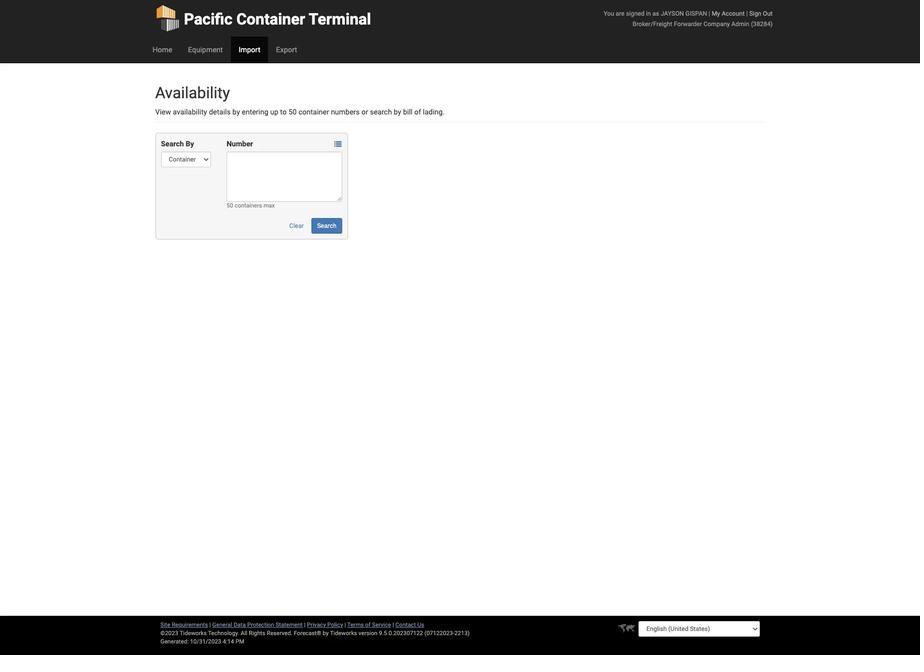 Task type: describe. For each thing, give the bounding box(es) containing it.
search
[[370, 108, 392, 116]]

my
[[712, 10, 720, 17]]

up
[[270, 108, 278, 116]]

| up tideworks
[[345, 622, 346, 629]]

numbers
[[331, 108, 360, 116]]

search for search
[[317, 222, 336, 230]]

9.5.0.202307122
[[379, 631, 423, 638]]

pacific container terminal
[[184, 10, 371, 28]]

are
[[616, 10, 625, 17]]

generated:
[[160, 639, 189, 646]]

account
[[722, 10, 745, 17]]

| left sign on the top of page
[[746, 10, 748, 17]]

site requirements link
[[160, 622, 208, 629]]

home button
[[145, 37, 180, 63]]

show list image
[[334, 141, 342, 148]]

reserved.
[[267, 631, 292, 638]]

privacy policy link
[[307, 622, 343, 629]]

import
[[239, 46, 260, 54]]

view
[[155, 108, 171, 116]]

general data protection statement link
[[212, 622, 303, 629]]

you
[[604, 10, 614, 17]]

availability
[[155, 84, 230, 102]]

terminal
[[309, 10, 371, 28]]

sign
[[749, 10, 762, 17]]

0 horizontal spatial by
[[232, 108, 240, 116]]

details
[[209, 108, 231, 116]]

version
[[359, 631, 378, 638]]

by
[[186, 140, 194, 148]]

bill
[[403, 108, 413, 116]]

or
[[362, 108, 368, 116]]

in
[[646, 10, 651, 17]]

by inside site requirements | general data protection statement | privacy policy | terms of service | contact us ©2023 tideworks technology. all rights reserved. forecast® by tideworks version 9.5.0.202307122 (07122023-2213) generated: 10/31/2023 4:14 pm
[[323, 631, 329, 638]]

export
[[276, 46, 297, 54]]

policy
[[327, 622, 343, 629]]

export button
[[268, 37, 305, 63]]

tideworks
[[330, 631, 357, 638]]

Number text field
[[227, 152, 342, 202]]

broker/freight
[[633, 20, 672, 28]]

search button
[[311, 218, 342, 234]]

50 containers max
[[227, 203, 275, 209]]

equipment button
[[180, 37, 231, 63]]

protection
[[247, 622, 274, 629]]

(38284)
[[751, 20, 773, 28]]

to
[[280, 108, 287, 116]]

equipment
[[188, 46, 223, 54]]

availability
[[173, 108, 207, 116]]

you are signed in as jayson gispan | my account | sign out broker/freight forwarder company admin (38284)
[[604, 10, 773, 28]]

admin
[[732, 20, 750, 28]]

container
[[236, 10, 305, 28]]

out
[[763, 10, 773, 17]]

company
[[704, 20, 730, 28]]

data
[[234, 622, 246, 629]]

signed
[[626, 10, 645, 17]]

terms of service link
[[347, 622, 391, 629]]

contact
[[395, 622, 416, 629]]

as
[[653, 10, 659, 17]]



Task type: locate. For each thing, give the bounding box(es) containing it.
(07122023-
[[425, 631, 455, 638]]

clear button
[[284, 218, 310, 234]]

privacy
[[307, 622, 326, 629]]

containers
[[235, 203, 262, 209]]

jayson
[[661, 10, 684, 17]]

technology.
[[208, 631, 239, 638]]

0 vertical spatial 50
[[289, 108, 297, 116]]

2213)
[[455, 631, 470, 638]]

rights
[[249, 631, 265, 638]]

lading.
[[423, 108, 445, 116]]

search inside search button
[[317, 222, 336, 230]]

©2023 tideworks
[[160, 631, 207, 638]]

site requirements | general data protection statement | privacy policy | terms of service | contact us ©2023 tideworks technology. all rights reserved. forecast® by tideworks version 9.5.0.202307122 (07122023-2213) generated: 10/31/2023 4:14 pm
[[160, 622, 470, 646]]

import button
[[231, 37, 268, 63]]

terms
[[347, 622, 364, 629]]

0 vertical spatial search
[[161, 140, 184, 148]]

| up forecast®
[[304, 622, 306, 629]]

of right 'bill'
[[414, 108, 421, 116]]

statement
[[276, 622, 303, 629]]

| left my
[[709, 10, 710, 17]]

max
[[264, 203, 275, 209]]

4:14
[[223, 639, 234, 646]]

by left 'bill'
[[394, 108, 401, 116]]

container
[[299, 108, 329, 116]]

by
[[232, 108, 240, 116], [394, 108, 401, 116], [323, 631, 329, 638]]

0 horizontal spatial search
[[161, 140, 184, 148]]

pacific
[[184, 10, 233, 28]]

of inside site requirements | general data protection statement | privacy policy | terms of service | contact us ©2023 tideworks technology. all rights reserved. forecast® by tideworks version 9.5.0.202307122 (07122023-2213) generated: 10/31/2023 4:14 pm
[[365, 622, 371, 629]]

service
[[372, 622, 391, 629]]

forwarder
[[674, 20, 702, 28]]

pacific container terminal link
[[155, 0, 371, 37]]

pm
[[236, 639, 244, 646]]

1 vertical spatial 50
[[227, 203, 233, 209]]

of
[[414, 108, 421, 116], [365, 622, 371, 629]]

1 horizontal spatial 50
[[289, 108, 297, 116]]

50 left containers
[[227, 203, 233, 209]]

10/31/2023
[[190, 639, 221, 646]]

us
[[417, 622, 424, 629]]

view availability details by entering up to 50 container numbers or search by bill of lading.
[[155, 108, 445, 116]]

search by
[[161, 140, 194, 148]]

all
[[241, 631, 247, 638]]

site
[[160, 622, 170, 629]]

by right details
[[232, 108, 240, 116]]

number
[[227, 140, 253, 148]]

sign out link
[[749, 10, 773, 17]]

0 vertical spatial of
[[414, 108, 421, 116]]

contact us link
[[395, 622, 424, 629]]

0 horizontal spatial 50
[[227, 203, 233, 209]]

entering
[[242, 108, 268, 116]]

by down privacy policy link
[[323, 631, 329, 638]]

of up version
[[365, 622, 371, 629]]

1 vertical spatial of
[[365, 622, 371, 629]]

gispan
[[686, 10, 707, 17]]

forecast®
[[294, 631, 321, 638]]

search
[[161, 140, 184, 148], [317, 222, 336, 230]]

my account link
[[712, 10, 745, 17]]

| up 9.5.0.202307122
[[393, 622, 394, 629]]

| left 'general'
[[209, 622, 211, 629]]

clear
[[289, 222, 304, 230]]

requirements
[[172, 622, 208, 629]]

home
[[153, 46, 172, 54]]

1 horizontal spatial by
[[323, 631, 329, 638]]

1 horizontal spatial search
[[317, 222, 336, 230]]

|
[[709, 10, 710, 17], [746, 10, 748, 17], [209, 622, 211, 629], [304, 622, 306, 629], [345, 622, 346, 629], [393, 622, 394, 629]]

50
[[289, 108, 297, 116], [227, 203, 233, 209]]

50 right to
[[289, 108, 297, 116]]

1 vertical spatial search
[[317, 222, 336, 230]]

search right clear
[[317, 222, 336, 230]]

search for search by
[[161, 140, 184, 148]]

2 horizontal spatial by
[[394, 108, 401, 116]]

1 horizontal spatial of
[[414, 108, 421, 116]]

0 horizontal spatial of
[[365, 622, 371, 629]]

general
[[212, 622, 232, 629]]

search left by
[[161, 140, 184, 148]]



Task type: vqa. For each thing, say whether or not it's contained in the screenshot.
the lading.
yes



